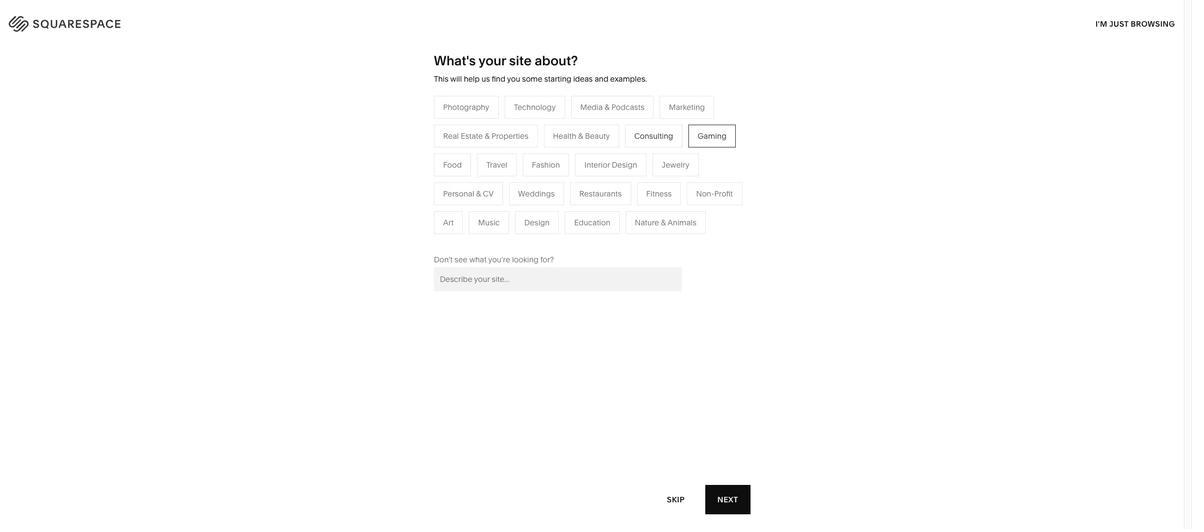 Task type: locate. For each thing, give the bounding box(es) containing it.
real estate & properties down weddings link
[[469, 233, 554, 243]]

site
[[509, 53, 532, 69]]

animals
[[617, 168, 646, 178], [668, 218, 697, 228]]

weddings up design radio
[[518, 189, 555, 199]]

1 vertical spatial weddings
[[469, 217, 506, 227]]

estate up travel link
[[461, 131, 483, 141]]

media & podcasts down restaurants link
[[469, 184, 533, 194]]

1 vertical spatial nature & animals
[[635, 218, 697, 228]]

real estate & properties up travel link
[[443, 131, 529, 141]]

& up travel link
[[485, 131, 490, 141]]

Restaurants radio
[[570, 183, 631, 205]]

media & podcasts inside option
[[580, 102, 645, 112]]

fitness down interior
[[584, 184, 610, 194]]

1 horizontal spatial media
[[580, 102, 603, 112]]

0 vertical spatial real
[[443, 131, 459, 141]]

1 horizontal spatial fitness
[[646, 189, 672, 199]]

real up food option on the top
[[443, 131, 459, 141]]

0 horizontal spatial real
[[443, 131, 459, 141]]

fashion
[[532, 160, 560, 170]]

& right home
[[608, 151, 613, 161]]

animals down decor
[[617, 168, 646, 178]]

0 horizontal spatial media
[[469, 184, 492, 194]]

personal
[[443, 189, 474, 199]]

non- down jewelry radio
[[696, 189, 715, 199]]

non-profit
[[696, 189, 733, 199]]

nature
[[584, 168, 608, 178], [635, 218, 659, 228]]

1 vertical spatial media
[[469, 184, 492, 194]]

design
[[612, 160, 637, 170], [524, 218, 550, 228]]

real inside radio
[[443, 131, 459, 141]]

1 vertical spatial restaurants
[[579, 189, 622, 199]]

1 horizontal spatial non-
[[696, 189, 715, 199]]

Gaming radio
[[689, 125, 736, 148]]

podcasts
[[612, 102, 645, 112], [500, 184, 533, 194]]

1 vertical spatial animals
[[668, 218, 697, 228]]

media up beauty
[[580, 102, 603, 112]]

0 vertical spatial estate
[[461, 131, 483, 141]]

see
[[455, 255, 468, 265]]

non-
[[696, 189, 715, 199], [405, 201, 423, 210]]

& down and
[[605, 102, 610, 112]]

media & podcasts
[[580, 102, 645, 112], [469, 184, 533, 194]]

0 vertical spatial real estate & properties
[[443, 131, 529, 141]]

1 vertical spatial non-
[[405, 201, 423, 210]]

fitness
[[584, 184, 610, 194], [646, 189, 672, 199]]

0 horizontal spatial animals
[[617, 168, 646, 178]]

podcasts down restaurants link
[[500, 184, 533, 194]]

Design radio
[[515, 211, 559, 234]]

estate
[[461, 131, 483, 141], [487, 233, 509, 243]]

1 horizontal spatial animals
[[668, 218, 697, 228]]

1 vertical spatial estate
[[487, 233, 509, 243]]

nature & animals
[[584, 168, 646, 178], [635, 218, 697, 228]]

home & decor
[[584, 151, 637, 161]]

podcasts down examples.
[[612, 102, 645, 112]]

decor
[[615, 151, 637, 161]]

1 vertical spatial podcasts
[[500, 184, 533, 194]]

1 horizontal spatial restaurants
[[579, 189, 622, 199]]

restaurants down nature & animals link
[[579, 189, 622, 199]]

gaming
[[698, 131, 727, 141]]

0 vertical spatial design
[[612, 160, 637, 170]]

animals down fitness option
[[668, 218, 697, 228]]

events
[[469, 201, 493, 210]]

0 horizontal spatial media & podcasts
[[469, 184, 533, 194]]

media
[[580, 102, 603, 112], [469, 184, 492, 194]]

looking
[[512, 255, 539, 265]]

1 horizontal spatial estate
[[487, 233, 509, 243]]

0 horizontal spatial non-
[[405, 201, 423, 210]]

1 horizontal spatial weddings
[[518, 189, 555, 199]]

travel link
[[469, 151, 501, 161]]

log             in link
[[1143, 17, 1171, 27]]

community
[[354, 201, 396, 210]]

1 horizontal spatial media & podcasts
[[580, 102, 645, 112]]

0 horizontal spatial estate
[[461, 131, 483, 141]]

estate down weddings link
[[487, 233, 509, 243]]

0 vertical spatial media & podcasts
[[580, 102, 645, 112]]

interior
[[585, 160, 610, 170]]

skip button
[[655, 485, 697, 515]]

0 horizontal spatial podcasts
[[500, 184, 533, 194]]

0 vertical spatial properties
[[492, 131, 529, 141]]

Marketing radio
[[660, 96, 714, 119]]

log
[[1143, 17, 1160, 27]]

profit
[[715, 189, 733, 199]]

travel
[[469, 151, 490, 161], [486, 160, 507, 170]]

community & non-profits link
[[354, 201, 456, 210]]

nature & animals down home & decor link
[[584, 168, 646, 178]]

starting
[[544, 74, 571, 84]]

properties up the looking at the top of page
[[518, 233, 554, 243]]

& up the looking at the top of page
[[511, 233, 516, 243]]

& inside radio
[[485, 131, 490, 141]]

1 horizontal spatial podcasts
[[612, 102, 645, 112]]

media up events on the left of page
[[469, 184, 492, 194]]

Music radio
[[469, 211, 509, 234]]

real estate & properties
[[443, 131, 529, 141], [469, 233, 554, 243]]

Weddings radio
[[509, 183, 564, 205]]

0 horizontal spatial fitness
[[584, 184, 610, 194]]

fitness link
[[584, 184, 621, 194]]

1 horizontal spatial design
[[612, 160, 637, 170]]

Don't see what you're looking for? field
[[434, 268, 682, 292]]

&
[[605, 102, 610, 112], [485, 131, 490, 141], [578, 131, 583, 141], [608, 151, 613, 161], [610, 168, 615, 178], [494, 184, 498, 194], [476, 189, 481, 199], [398, 201, 403, 210], [661, 218, 666, 228], [511, 233, 516, 243]]

nature down home
[[584, 168, 608, 178]]

nature down fitness option
[[635, 218, 659, 228]]

events link
[[469, 201, 504, 210]]

restaurants down travel link
[[469, 168, 512, 178]]

travel up media & podcasts link
[[486, 160, 507, 170]]

& left cv
[[476, 189, 481, 199]]

jewelry
[[662, 160, 690, 170]]

non- inside radio
[[696, 189, 715, 199]]

Photography radio
[[434, 96, 499, 119]]

restaurants
[[469, 168, 512, 178], [579, 189, 622, 199]]

media & podcasts down and
[[580, 102, 645, 112]]

some
[[522, 74, 543, 84]]

skip
[[667, 495, 685, 505]]

cv
[[483, 189, 494, 199]]

your
[[479, 53, 506, 69]]

Real Estate & Properties radio
[[434, 125, 538, 148]]

1 horizontal spatial nature
[[635, 218, 659, 228]]

real down music
[[469, 233, 485, 243]]

log             in
[[1143, 17, 1171, 27]]

0 vertical spatial weddings
[[518, 189, 555, 199]]

media & podcasts link
[[469, 184, 544, 194]]

real
[[443, 131, 459, 141], [469, 233, 485, 243]]

properties
[[492, 131, 529, 141], [518, 233, 554, 243]]

will
[[450, 74, 462, 84]]

nature & animals down fitness option
[[635, 218, 697, 228]]

you're
[[488, 255, 510, 265]]

non- right community
[[405, 201, 423, 210]]

nature & animals link
[[584, 168, 657, 178]]

1 vertical spatial nature
[[635, 218, 659, 228]]

1 horizontal spatial real
[[469, 233, 485, 243]]

0 vertical spatial media
[[580, 102, 603, 112]]

0 vertical spatial nature & animals
[[584, 168, 646, 178]]

0 vertical spatial non-
[[696, 189, 715, 199]]

about?
[[535, 53, 578, 69]]

0 horizontal spatial restaurants
[[469, 168, 512, 178]]

weddings down events link
[[469, 217, 506, 227]]

i'm just browsing
[[1096, 19, 1175, 29]]

& down fitness option
[[661, 218, 666, 228]]

Consulting radio
[[625, 125, 683, 148]]

Fitness radio
[[637, 183, 681, 205]]

home
[[584, 151, 606, 161]]

technology
[[514, 102, 556, 112]]

just
[[1110, 19, 1129, 29]]

browsing
[[1131, 19, 1175, 29]]

properties up the travel radio
[[492, 131, 529, 141]]

0 horizontal spatial weddings
[[469, 217, 506, 227]]

1 vertical spatial design
[[524, 218, 550, 228]]

0 vertical spatial podcasts
[[612, 102, 645, 112]]

0 horizontal spatial nature
[[584, 168, 608, 178]]

Jewelry radio
[[653, 154, 699, 177]]

fitness up nature & animals option
[[646, 189, 672, 199]]

for?
[[541, 255, 554, 265]]

weddings
[[518, 189, 555, 199], [469, 217, 506, 227]]



Task type: describe. For each thing, give the bounding box(es) containing it.
& down restaurants link
[[494, 184, 498, 194]]

properties inside radio
[[492, 131, 529, 141]]

find
[[492, 74, 505, 84]]

home & decor link
[[584, 151, 648, 161]]

0 vertical spatial animals
[[617, 168, 646, 178]]

Non-Profit radio
[[687, 183, 742, 205]]

restaurants inside restaurants radio
[[579, 189, 622, 199]]

Interior Design radio
[[575, 154, 647, 177]]

don't
[[434, 255, 453, 265]]

0 vertical spatial restaurants
[[469, 168, 512, 178]]

and
[[595, 74, 609, 84]]

degraw element
[[446, 373, 738, 530]]

don't see what you're looking for?
[[434, 255, 554, 265]]

Fashion radio
[[523, 154, 569, 177]]

food
[[443, 160, 462, 170]]

squarespace logo link
[[22, 13, 252, 31]]

degraw image
[[446, 373, 738, 530]]

travel inside the travel radio
[[486, 160, 507, 170]]

1 vertical spatial media & podcasts
[[469, 184, 533, 194]]

travel down the real estate & properties radio
[[469, 151, 490, 161]]

squarespace logo image
[[22, 13, 143, 31]]

Education radio
[[565, 211, 620, 234]]

consulting
[[634, 131, 673, 141]]

profits
[[423, 201, 445, 210]]

weddings inside option
[[518, 189, 555, 199]]

1 vertical spatial real estate & properties
[[469, 233, 554, 243]]

nature & animals inside option
[[635, 218, 697, 228]]

1 vertical spatial properties
[[518, 233, 554, 243]]

next button
[[705, 486, 750, 515]]

what's your site about? this will help us find you some starting ideas and examples.
[[434, 53, 647, 84]]

Food radio
[[434, 154, 471, 177]]

music
[[478, 218, 500, 228]]

real estate & properties link
[[469, 233, 565, 243]]

& down 'home & decor'
[[610, 168, 615, 178]]

1 vertical spatial real
[[469, 233, 485, 243]]

health & beauty
[[553, 131, 610, 141]]

education
[[574, 218, 610, 228]]

nature inside option
[[635, 218, 659, 228]]

personal & cv
[[443, 189, 494, 199]]

art
[[443, 218, 454, 228]]

help
[[464, 74, 480, 84]]

interior design
[[585, 160, 637, 170]]

beauty
[[585, 131, 610, 141]]

Technology radio
[[505, 96, 565, 119]]

real estate & properties inside radio
[[443, 131, 529, 141]]

Health & Beauty radio
[[544, 125, 619, 148]]

ideas
[[573, 74, 593, 84]]

0 vertical spatial nature
[[584, 168, 608, 178]]

this
[[434, 74, 449, 84]]

marketing
[[669, 102, 705, 112]]

next
[[717, 495, 738, 505]]

what
[[469, 255, 487, 265]]

Travel radio
[[477, 154, 517, 177]]

Nature & Animals radio
[[626, 211, 706, 234]]

0 horizontal spatial design
[[524, 218, 550, 228]]

you
[[507, 74, 520, 84]]

what's
[[434, 53, 476, 69]]

health
[[553, 131, 576, 141]]

Media & Podcasts radio
[[571, 96, 654, 119]]

fitness inside option
[[646, 189, 672, 199]]

examples.
[[610, 74, 647, 84]]

photography
[[443, 102, 489, 112]]

Personal & CV radio
[[434, 183, 503, 205]]

restaurants link
[[469, 168, 522, 178]]

Art radio
[[434, 211, 463, 234]]

animals inside option
[[668, 218, 697, 228]]

podcasts inside media & podcasts option
[[612, 102, 645, 112]]

in
[[1162, 17, 1171, 27]]

& right community
[[398, 201, 403, 210]]

weddings link
[[469, 217, 517, 227]]

us
[[482, 74, 490, 84]]

community & non-profits
[[354, 201, 445, 210]]

i'm just browsing link
[[1096, 9, 1175, 39]]

estate inside radio
[[461, 131, 483, 141]]

i'm
[[1096, 19, 1108, 29]]

media inside option
[[580, 102, 603, 112]]

& right health
[[578, 131, 583, 141]]



Task type: vqa. For each thing, say whether or not it's contained in the screenshot.
Design
yes



